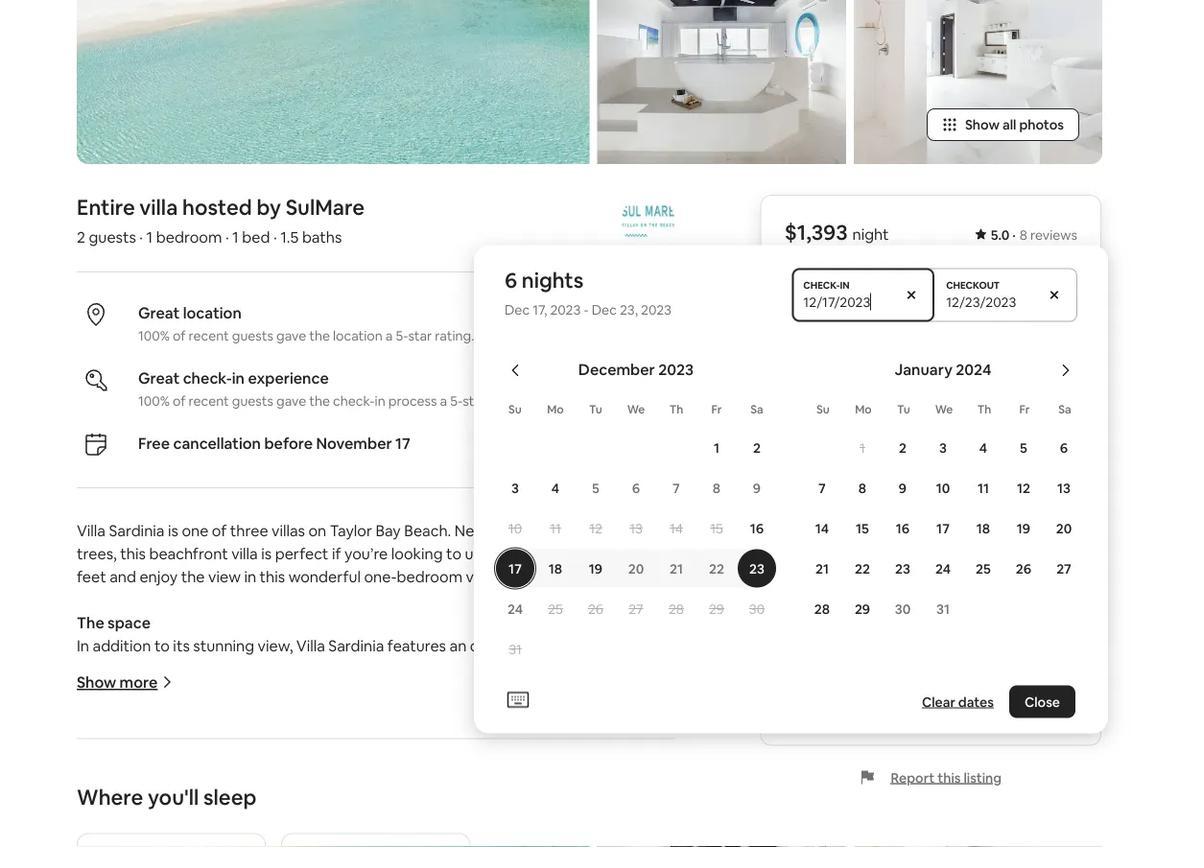 Task type: locate. For each thing, give the bounding box(es) containing it.
1 vertical spatial this
[[260, 566, 285, 586]]

1 28 button from the left
[[656, 589, 697, 628]]

of inside villa sardinia is one of three villas on taylor bay beach. next to the ocean and palm trees, this beachfront villa is perfect if you're looking to unwind and relax. put up your feet and enjoy the view in this wonderful one-bedroom villa.
[[212, 520, 227, 540]]

16 left cleaning
[[750, 519, 764, 537]]

1 dec from the left
[[505, 301, 530, 318]]

3 up unwind
[[511, 479, 519, 496]]

12
[[1017, 479, 1031, 496], [589, 519, 602, 537]]

0 horizontal spatial 30
[[749, 600, 765, 617]]

100% inside great check-in experience 100% of recent guests gave the check-in process a 5-star rating.
[[138, 392, 170, 410]]

1 7 from the left
[[673, 479, 680, 496]]

0 horizontal spatial check-
[[183, 368, 232, 387]]

2023 right 23,
[[641, 301, 672, 318]]

7 for 2nd '7' button from left
[[819, 479, 826, 496]]

1 100% from the top
[[138, 327, 170, 344]]

30 button up sulmare's place on airbnb is usually fully booked.
[[883, 589, 923, 628]]

your inside villa sardinia is one of three villas on taylor bay beach. next to the ocean and palm trees, this beachfront villa is perfect if you're looking to unwind and relax. put up your feet and enjoy the view in this wonderful one-bedroom villa.
[[639, 543, 671, 563]]

19 button
[[1004, 509, 1044, 547], [576, 549, 616, 588]]

0 horizontal spatial show
[[77, 672, 116, 692]]

20 button
[[1044, 509, 1084, 547], [616, 549, 656, 588]]

features inside the space in addition to its stunning view, villa sardinia features an open floor plan with wide glass doors providing easy access to a beautiful terrace. the incredibly spacious veranda was built to feel like an extension of the villa – it's like a second living space! enjoy the comfortable lounge chairs, tables and barbeque or take a dip in the private pool. when it comes time to explore, walk down the path to the crisp white sand and make your way to the magical turquoise water. after all, turks and caicos is known for its snorkeling and great reef diving.
[[387, 635, 446, 655]]

0 horizontal spatial 4
[[552, 479, 560, 496]]

2 100% from the top
[[138, 392, 170, 410]]

1 horizontal spatial check-
[[333, 392, 375, 410]]

december
[[578, 360, 655, 379]]

sardinia up the beautiful on the bottom left
[[328, 635, 384, 655]]

0 horizontal spatial fr
[[711, 401, 722, 416]]

26 up with
[[588, 600, 604, 617]]

2 15 button from the left
[[842, 509, 883, 547]]

for
[[77, 774, 97, 793]]

1 28 from the left
[[669, 600, 684, 617]]

of inside the space in addition to its stunning view, villa sardinia features an open floor plan with wide glass doors providing easy access to a beautiful terrace. the incredibly spacious veranda was built to feel like an extension of the villa – it's like a second living space! enjoy the comfortable lounge chairs, tables and barbeque or take a dip in the private pool. when it comes time to explore, walk down the path to the crisp white sand and make your way to the magical turquoise water. after all, turks and caicos is known for its snorkeling and great reef diving.
[[371, 682, 385, 701]]

2 28 from the left
[[815, 600, 830, 617]]

1 horizontal spatial 9 button
[[883, 469, 923, 507]]

plan inside as the day comes to an end, make your way upstairs and get ready to unwind. the second-floor bedroom features a comfortable king-size bed, open floor plan an
[[583, 843, 613, 847]]

we down january 2024
[[935, 401, 953, 416]]

one-
[[364, 566, 397, 586]]

22
[[709, 560, 724, 577], [855, 560, 870, 577]]

0 vertical spatial 5-
[[396, 327, 408, 344]]

2 15 from the left
[[856, 519, 869, 537]]

entire villa hosted by sulmare 2 guests · 1 bedroom · 1 bed · 1.5 baths
[[77, 193, 365, 246]]

15 button
[[697, 509, 737, 547], [842, 509, 883, 547]]

1 recent from the top
[[189, 327, 229, 344]]

star right process
[[463, 392, 486, 410]]

9
[[753, 479, 761, 496], [899, 479, 907, 496]]

by sulmare
[[257, 193, 365, 220]]

27
[[1057, 560, 1072, 577], [629, 600, 643, 617]]

1 gave from the top
[[276, 327, 306, 344]]

recent inside great check-in experience 100% of recent guests gave the check-in process a 5-star rating.
[[189, 392, 229, 410]]

1 16 from the left
[[750, 519, 764, 537]]

and up down
[[384, 705, 410, 724]]

villa inside villa sardinia is one of three villas on taylor bay beach. next to the ocean and palm trees, this beachfront villa is perfect if you're looking to unwind and relax. put up your feet and enjoy the view in this wonderful one-bedroom villa.
[[77, 520, 106, 540]]

1 horizontal spatial 7
[[819, 479, 826, 496]]

1 30 from the left
[[749, 600, 765, 617]]

28 for 2nd 28 'button' from the right
[[669, 600, 684, 617]]

dec left 17,
[[505, 301, 530, 318]]

1 tu from the left
[[589, 401, 602, 416]]

this left listing
[[938, 769, 961, 786]]

a down diving.
[[302, 843, 311, 847]]

19 for the rightmost 19 button
[[1017, 519, 1031, 537]]

0 vertical spatial before
[[264, 433, 313, 453]]

1 horizontal spatial before
[[824, 593, 872, 612]]

31 button right "taxes"
[[923, 589, 963, 628]]

reserve button
[[785, 391, 1078, 437]]

30
[[749, 600, 765, 617], [895, 600, 911, 617]]

1 vertical spatial 13
[[630, 519, 643, 537]]

1 horizontal spatial 30
[[895, 600, 911, 617]]

to down "sleep"
[[205, 820, 220, 839]]

1 vertical spatial 3 button
[[495, 469, 535, 507]]

of inside great location 100% of recent guests gave the location a 5-star rating.
[[173, 327, 186, 344]]

a inside as the day comes to an end, make your way upstairs and get ready to unwind. the second-floor bedroom features a comfortable king-size bed, open floor plan an
[[302, 843, 311, 847]]

1 horizontal spatial 11
[[978, 479, 989, 496]]

11 down charged
[[978, 479, 989, 496]]

the inside great location 100% of recent guests gave the location a 5-star rating.
[[309, 327, 330, 344]]

2 vertical spatial your
[[320, 820, 352, 839]]

0 vertical spatial 20
[[1056, 519, 1072, 537]]

1 30 button from the left
[[737, 589, 777, 628]]

21 button
[[656, 549, 697, 588], [802, 549, 842, 588]]

bedroom down looking
[[397, 566, 463, 586]]

1 vertical spatial 18
[[549, 560, 562, 577]]

show for show more
[[77, 672, 116, 692]]

1 vertical spatial plan
[[583, 843, 613, 847]]

19 button down yet
[[1004, 509, 1044, 547]]

2 29 from the left
[[855, 600, 870, 617]]

check- up "cancellation"
[[183, 368, 232, 387]]

0 vertical spatial 31 button
[[923, 589, 963, 628]]

1 horizontal spatial 29 button
[[842, 589, 883, 628]]

guests
[[89, 227, 136, 246], [232, 327, 273, 344], [232, 392, 273, 410]]

1 vertical spatial 26 button
[[576, 589, 616, 628]]

fr
[[711, 401, 722, 416], [1020, 401, 1030, 416]]

100%
[[138, 327, 170, 344], [138, 392, 170, 410]]

9 down won't
[[899, 479, 907, 496]]

5- up process
[[396, 327, 408, 344]]

0 horizontal spatial the
[[77, 612, 104, 632]]

and down crisp
[[510, 751, 537, 770]]

3 for bottom 3 "button"
[[511, 479, 519, 496]]

4 button
[[963, 428, 1004, 467], [535, 469, 576, 507]]

1 vertical spatial comfortable
[[314, 843, 402, 847]]

the inside great check-in experience 100% of recent guests gave the check-in process a 5-star rating.
[[309, 392, 330, 410]]

1 15 button from the left
[[697, 509, 737, 547]]

17 down process
[[395, 433, 411, 453]]

2 14 from the left
[[815, 519, 829, 537]]

make inside the space in addition to its stunning view, villa sardinia features an open floor plan with wide glass doors providing easy access to a beautiful terrace. the incredibly spacious veranda was built to feel like an extension of the villa – it's like a second living space! enjoy the comfortable lounge chairs, tables and barbeque or take a dip in the private pool. when it comes time to explore, walk down the path to the crisp white sand and make your way to the magical turquoise water. after all, turks and caicos is known for its snorkeling and great reef diving.
[[77, 751, 116, 770]]

1 horizontal spatial its
[[173, 635, 190, 655]]

6
[[505, 267, 517, 294], [1060, 439, 1068, 456], [632, 479, 640, 496], [845, 492, 854, 512]]

we
[[627, 401, 645, 416], [935, 401, 953, 416]]

2 30 from the left
[[895, 600, 911, 617]]

1 21 button from the left
[[656, 549, 697, 588]]

when
[[115, 728, 157, 747]]

1 1 button from the left
[[697, 428, 737, 467]]

the up in
[[77, 612, 104, 632]]

way inside as the day comes to an end, make your way upstairs and get ready to unwind. the second-floor bedroom features a comfortable king-size bed, open floor plan an
[[355, 820, 383, 839]]

27 down $300
[[1057, 560, 1072, 577]]

1 horizontal spatial 8
[[859, 479, 867, 496]]

way left upstairs
[[355, 820, 383, 839]]

3 button down reserve
[[923, 428, 963, 467]]

13 button right 'put'
[[616, 509, 656, 547]]

providing
[[160, 659, 226, 678]]

day
[[125, 820, 151, 839]]

27 button down $300
[[1044, 549, 1084, 588]]

villa down 'three'
[[231, 543, 258, 563]]

comes down you'll
[[154, 820, 202, 839]]

22 button right up on the right bottom of page
[[697, 549, 737, 588]]

1 horizontal spatial 16
[[896, 519, 910, 537]]

great for great location
[[138, 303, 180, 322]]

1 horizontal spatial sardinia
[[328, 635, 384, 655]]

1 22 from the left
[[709, 560, 724, 577]]

2 9 from the left
[[899, 479, 907, 496]]

2 we from the left
[[935, 401, 953, 416]]

16 for second 16 button from right
[[750, 519, 764, 537]]

4 button right be
[[963, 428, 1004, 467]]

dec right -
[[592, 301, 617, 318]]

5 button up palm
[[576, 469, 616, 507]]

mo
[[547, 401, 564, 416], [855, 401, 872, 416]]

0 horizontal spatial villa
[[139, 193, 178, 220]]

18 down yet
[[977, 519, 990, 537]]

great inside great location 100% of recent guests gave the location a 5-star rating.
[[138, 303, 180, 322]]

open up the it's
[[470, 635, 506, 655]]

5-
[[396, 327, 408, 344], [450, 392, 463, 410]]

2 29 button from the left
[[842, 589, 883, 628]]

2023 inside calendar application
[[658, 360, 694, 379]]

star inside great check-in experience 100% of recent guests gave the check-in process a 5-star rating.
[[463, 392, 486, 410]]

31
[[937, 600, 950, 617], [509, 640, 522, 658]]

1 14 from the left
[[670, 519, 683, 537]]

in right view
[[244, 566, 256, 586]]

as the day comes to an end, make your way upstairs and get ready to unwind. the second-floor bedroom features a comfortable king-size bed, open floor plan an
[[77, 820, 675, 847]]

2 30 button from the left
[[883, 589, 923, 628]]

2 like from the left
[[480, 682, 504, 701]]

0 horizontal spatial 18 button
[[535, 549, 576, 588]]

15 down $1,393 x 6 nights button
[[856, 519, 869, 537]]

2 23 button from the left
[[883, 549, 923, 588]]

1 9 from the left
[[753, 479, 761, 496]]

0 horizontal spatial 30 button
[[737, 589, 777, 628]]

13 up up on the right bottom of page
[[630, 519, 643, 537]]

an left end,
[[224, 820, 241, 839]]

2 23 from the left
[[895, 560, 911, 577]]

27 button
[[1044, 549, 1084, 588], [616, 589, 656, 628]]

9 left x
[[753, 479, 761, 496]]

villa up the trees,
[[77, 520, 106, 540]]

white
[[563, 728, 602, 747]]

0 horizontal spatial 23 button
[[737, 549, 777, 588]]

0 vertical spatial recent
[[189, 327, 229, 344]]

open inside the space in addition to its stunning view, villa sardinia features an open floor plan with wide glass doors providing easy access to a beautiful terrace. the incredibly spacious veranda was built to feel like an extension of the villa – it's like a second living space! enjoy the comfortable lounge chairs, tables and barbeque or take a dip in the private pool. when it comes time to explore, walk down the path to the crisp white sand and make your way to the magical turquoise water. after all, turks and caicos is known for its snorkeling and great reef diving.
[[470, 635, 506, 655]]

21
[[670, 560, 683, 577], [816, 560, 829, 577]]

0 vertical spatial plan
[[547, 635, 577, 655]]

nights up 17,
[[522, 267, 584, 294]]

0 horizontal spatial we
[[627, 401, 645, 416]]

total
[[785, 593, 821, 612]]

1 horizontal spatial 28
[[815, 600, 830, 617]]

21 right up on the right bottom of page
[[670, 560, 683, 577]]

2 recent from the top
[[189, 392, 229, 410]]

6 button
[[1044, 428, 1084, 467], [616, 469, 656, 507]]

4 up ocean
[[552, 479, 560, 496]]

0 horizontal spatial on
[[308, 520, 327, 540]]

0 horizontal spatial 8 button
[[697, 469, 737, 507]]

snorkeling
[[121, 774, 193, 793]]

and up size
[[446, 820, 472, 839]]

29 button right total
[[842, 589, 883, 628]]

18 down ocean
[[549, 560, 562, 577]]

0 horizontal spatial sa
[[751, 401, 764, 416]]

a inside great location 100% of recent guests gave the location a 5-star rating.
[[386, 327, 393, 344]]

21 button down cleaning fee
[[802, 549, 842, 588]]

2 vertical spatial the
[[624, 820, 651, 839]]

1 th from the left
[[669, 401, 683, 416]]

1 $1,393 from the top
[[785, 219, 848, 246]]

1 horizontal spatial 17 button
[[923, 509, 963, 547]]

1 vertical spatial on
[[785, 702, 803, 722]]

floor down unwind.
[[546, 843, 579, 847]]

to right ready
[[547, 820, 562, 839]]

1 horizontal spatial 10
[[936, 479, 950, 496]]

29 left total
[[709, 600, 724, 617]]

0 vertical spatial open
[[470, 635, 506, 655]]

29 button left total
[[697, 589, 737, 628]]

features
[[387, 635, 446, 655], [240, 843, 299, 847]]

12/17/2023
[[796, 293, 863, 310]]

sulmare's
[[916, 683, 981, 703]]

1 horizontal spatial th
[[977, 401, 991, 416]]

6 button up palm
[[616, 469, 656, 507]]

an down access
[[278, 682, 295, 701]]

0 vertical spatial 5 button
[[1004, 428, 1044, 467]]

you'll
[[148, 784, 199, 811]]

star
[[408, 327, 432, 344], [463, 392, 486, 410]]

open inside as the day comes to an end, make your way upstairs and get ready to unwind. the second-floor bedroom features a comfortable king-size bed, open floor plan an
[[506, 843, 542, 847]]

0 horizontal spatial nights
[[522, 267, 584, 294]]

1 vertical spatial sardinia
[[328, 635, 384, 655]]

26 button down $300
[[1004, 549, 1044, 588]]

tables
[[337, 705, 380, 724]]

2 button for january 2024
[[883, 428, 923, 467]]

4 button up ocean
[[535, 469, 576, 507]]

1 horizontal spatial show
[[965, 116, 1000, 133]]

sardinia
[[109, 520, 165, 540], [328, 635, 384, 655]]

0 vertical spatial your
[[639, 543, 671, 563]]

20 right 'put'
[[628, 560, 644, 577]]

sardinia- beach front luxury villa image 3 image
[[597, 0, 846, 164]]

0 vertical spatial 24
[[935, 560, 951, 577]]

total before taxes
[[785, 593, 915, 612]]

rating. inside great check-in experience 100% of recent guests gave the check-in process a 5-star rating.
[[489, 392, 529, 410]]

30 for second 30 button from the right
[[749, 600, 765, 617]]

2 2 button from the left
[[883, 428, 923, 467]]

the
[[77, 612, 104, 632], [472, 659, 499, 678], [624, 820, 651, 839]]

2 gave from the top
[[276, 392, 306, 410]]

wide
[[614, 635, 648, 655]]

1 2 button from the left
[[737, 428, 777, 467]]

2 vertical spatial guests
[[232, 392, 273, 410]]

$1,393 left night
[[785, 219, 848, 246]]

1 horizontal spatial villa
[[296, 635, 325, 655]]

1 vertical spatial 18 button
[[535, 549, 576, 588]]

2 sa from the left
[[1059, 401, 1072, 416]]

26 down the $8,360
[[1016, 560, 1032, 577]]

0 horizontal spatial 11 button
[[535, 509, 576, 547]]

2 16 button from the left
[[883, 509, 923, 547]]

0 vertical spatial 17
[[395, 433, 411, 453]]

1 horizontal spatial 15
[[856, 519, 869, 537]]

13 for the 13 button to the right
[[1057, 479, 1071, 496]]

rating.
[[435, 327, 474, 344], [489, 392, 529, 410]]

13 up $300
[[1057, 479, 1071, 496]]

villa inside the space in addition to its stunning view, villa sardinia features an open floor plan with wide glass doors providing easy access to a beautiful terrace. the incredibly spacious veranda was built to feel like an extension of the villa – it's like a second living space! enjoy the comfortable lounge chairs, tables and barbeque or take a dip in the private pool. when it comes time to explore, walk down the path to the crisp white sand and make your way to the magical turquoise water. after all, turks and caicos is known for its snorkeling and great reef diving.
[[416, 682, 442, 701]]

1 great from the top
[[138, 303, 180, 322]]

great check-in experience 100% of recent guests gave the check-in process a 5-star rating.
[[138, 368, 529, 410]]

this down perfect
[[260, 566, 285, 586]]

its
[[173, 635, 190, 655], [101, 774, 117, 793]]

before
[[264, 433, 313, 453], [824, 593, 872, 612]]

fully
[[922, 702, 951, 722]]

1
[[146, 227, 153, 246], [232, 227, 239, 246], [714, 439, 720, 456], [860, 439, 865, 456]]

2 21 button from the left
[[802, 549, 842, 588]]

sardinia inside the space in addition to its stunning view, villa sardinia features an open floor plan with wide glass doors providing easy access to a beautiful terrace. the incredibly spacious veranda was built to feel like an extension of the villa – it's like a second living space! enjoy the comfortable lounge chairs, tables and barbeque or take a dip in the private pool. when it comes time to explore, walk down the path to the crisp white sand and make your way to the magical turquoise water. after all, turks and caicos is known for its snorkeling and great reef diving.
[[328, 635, 384, 655]]

sardinia- beach front luxury villa image 5 image
[[854, 0, 1103, 164]]

10 button right next
[[495, 509, 535, 547]]

0 horizontal spatial 19
[[589, 560, 603, 577]]

calendar application
[[474, 339, 1179, 685]]

learn more about the host, sulmare. image
[[621, 195, 675, 248], [621, 195, 675, 248]]

the down 'beachfront'
[[181, 566, 205, 586]]

on up perfect
[[308, 520, 327, 540]]

airbnb
[[806, 702, 854, 722]]

built
[[168, 682, 199, 701]]

comfortable down built
[[145, 705, 233, 724]]

check- up november
[[333, 392, 375, 410]]

0 horizontal spatial like
[[251, 682, 275, 701]]

24 for rightmost 24 button
[[935, 560, 951, 577]]

0 horizontal spatial 16
[[750, 519, 764, 537]]

2 su from the left
[[817, 401, 830, 416]]

bedroom down "sleep"
[[171, 843, 237, 847]]

fee
[[850, 527, 873, 546]]

the up experience
[[309, 327, 330, 344]]

january
[[895, 360, 953, 379]]

1 29 from the left
[[709, 600, 724, 617]]

your
[[639, 543, 671, 563], [119, 751, 150, 770], [320, 820, 352, 839]]

0 horizontal spatial 14
[[670, 519, 683, 537]]

1 22 button from the left
[[697, 549, 737, 588]]

one
[[182, 520, 209, 540]]

5- right process
[[450, 392, 463, 410]]

1 vertical spatial make
[[278, 820, 317, 839]]

20 down the $8,360
[[1056, 519, 1072, 537]]

21 down cleaning fee
[[816, 560, 829, 577]]

guests down experience
[[232, 392, 273, 410]]

floor up incredibly
[[510, 635, 543, 655]]

0 horizontal spatial 27 button
[[616, 589, 656, 628]]

guests up experience
[[232, 327, 273, 344]]

to left feel
[[203, 682, 218, 701]]

2 great from the top
[[138, 368, 180, 387]]

show up enjoy
[[77, 672, 116, 692]]

2 16 from the left
[[896, 519, 910, 537]]

0 vertical spatial nights
[[522, 267, 584, 294]]

enjoy
[[140, 566, 178, 586]]

guests down entire
[[89, 227, 136, 246]]

1 vertical spatial your
[[119, 751, 150, 770]]

1 horizontal spatial 13
[[1057, 479, 1071, 496]]

cleaning
[[785, 527, 847, 546]]

15 right palm
[[710, 519, 723, 537]]

5 up 'put'
[[592, 479, 600, 496]]

30 left total
[[749, 600, 765, 617]]

28 button up space!
[[656, 589, 697, 628]]

1 horizontal spatial 2
[[753, 439, 761, 456]]

100% inside great location 100% of recent guests gave the location a 5-star rating.
[[138, 327, 170, 344]]

0 horizontal spatial 15
[[710, 519, 723, 537]]

0 vertical spatial 19
[[1017, 519, 1031, 537]]

2 $1,393 from the top
[[785, 492, 830, 512]]

1 su from the left
[[509, 401, 522, 416]]

usually
[[871, 702, 919, 722]]

of inside great check-in experience 100% of recent guests gave the check-in process a 5-star rating.
[[173, 392, 186, 410]]

star up process
[[408, 327, 432, 344]]

1 23 button from the left
[[737, 549, 777, 588]]

–
[[446, 682, 454, 701]]

8 for first 8 button from the left
[[713, 479, 721, 496]]

0 horizontal spatial 28 button
[[656, 589, 697, 628]]

1 horizontal spatial 16 button
[[883, 509, 923, 547]]

a
[[386, 327, 393, 344], [440, 392, 447, 410], [335, 659, 344, 678], [507, 682, 515, 701], [539, 705, 547, 724], [302, 843, 311, 847]]

november
[[316, 433, 392, 453]]

10 button
[[923, 469, 963, 507], [495, 509, 535, 547]]

1 button
[[697, 428, 737, 467], [842, 428, 883, 467]]

gave down experience
[[276, 392, 306, 410]]

1 horizontal spatial tu
[[897, 401, 911, 416]]

1 horizontal spatial 17
[[509, 560, 522, 577]]

30 button
[[737, 589, 777, 628], [883, 589, 923, 628]]

great
[[138, 303, 180, 322], [138, 368, 180, 387]]

1 9 button from the left
[[737, 469, 777, 507]]

a right process
[[440, 392, 447, 410]]

0 horizontal spatial 31
[[509, 640, 522, 658]]

Add date text field
[[946, 293, 1031, 310]]

1 8 button from the left
[[697, 469, 737, 507]]

1 16 button from the left
[[737, 509, 777, 547]]

villa
[[77, 520, 106, 540], [296, 635, 325, 655]]

sardinia- beach front luxury villa image 1 image
[[77, 0, 590, 164]]

1 horizontal spatial features
[[387, 635, 446, 655]]

0 horizontal spatial 28
[[669, 600, 684, 617]]

comes
[[173, 728, 221, 747], [154, 820, 202, 839]]

14 for 2nd 14 button from the right
[[670, 519, 683, 537]]

show
[[965, 116, 1000, 133], [77, 672, 116, 692]]

looking
[[391, 543, 443, 563]]

8 for first 8 button from the right
[[859, 479, 867, 496]]

24 button
[[923, 549, 963, 588], [495, 589, 535, 628]]

1 horizontal spatial 3
[[939, 439, 947, 456]]

1 horizontal spatial 22
[[855, 560, 870, 577]]

king-
[[406, 843, 441, 847]]

$300
[[1041, 527, 1078, 546]]

its right for
[[101, 774, 117, 793]]

put
[[591, 543, 614, 563]]

2 for january
[[899, 439, 907, 456]]

a inside great check-in experience 100% of recent guests gave the check-in process a 5-star rating.
[[440, 392, 447, 410]]

all,
[[447, 751, 465, 770]]

2 vertical spatial this
[[938, 769, 961, 786]]

guests inside great location 100% of recent guests gave the location a 5-star rating.
[[232, 327, 273, 344]]

2 button
[[737, 428, 777, 467], [883, 428, 923, 467]]

th down "2024"
[[977, 401, 991, 416]]

1 horizontal spatial like
[[480, 682, 504, 701]]

3 right be
[[939, 439, 947, 456]]

0 vertical spatial 12
[[1017, 479, 1031, 496]]

20
[[1056, 519, 1072, 537], [628, 560, 644, 577]]

2 7 from the left
[[819, 479, 826, 496]]

$8,360
[[1029, 492, 1078, 512]]

show inside button
[[965, 116, 1000, 133]]

guests inside entire villa hosted by sulmare 2 guests · 1 bedroom · 1 bed · 1.5 baths
[[89, 227, 136, 246]]

26 button up with
[[576, 589, 616, 628]]

bedroom inside entire villa hosted by sulmare 2 guests · 1 bedroom · 1 bed · 1.5 baths
[[156, 227, 222, 246]]

in inside the space in addition to its stunning view, villa sardinia features an open floor plan with wide glass doors providing easy access to a beautiful terrace. the incredibly spacious veranda was built to feel like an extension of the villa – it's like a second living space! enjoy the comfortable lounge chairs, tables and barbeque or take a dip in the private pool. when it comes time to explore, walk down the path to the crisp white sand and make your way to the magical turquoise water. after all, turks and caicos is known for its snorkeling and great reef diving.
[[576, 705, 588, 724]]

4 for the bottom 4 "button"
[[552, 479, 560, 496]]

2 horizontal spatial your
[[639, 543, 671, 563]]

2 tu from the left
[[897, 401, 911, 416]]

1 vertical spatial 31
[[509, 640, 522, 658]]

1.5
[[280, 227, 299, 246]]

0 horizontal spatial 25 button
[[535, 589, 576, 628]]

1 vertical spatial star
[[463, 392, 486, 410]]

location up great check-in experience 100% of recent guests gave the check-in process a 5-star rating.
[[333, 327, 383, 344]]

in
[[232, 368, 245, 387], [375, 392, 385, 410], [244, 566, 256, 586], [576, 705, 588, 724]]

it
[[160, 728, 170, 747]]

0 vertical spatial the
[[77, 612, 104, 632]]

31 for bottom 31 button
[[509, 640, 522, 658]]

palm
[[615, 520, 650, 540]]

0 horizontal spatial mo
[[547, 401, 564, 416]]

1 vertical spatial 5
[[592, 479, 600, 496]]

great inside great check-in experience 100% of recent guests gave the check-in process a 5-star rating.
[[138, 368, 180, 387]]

5
[[1020, 439, 1028, 456], [592, 479, 600, 496]]

2 1 button from the left
[[842, 428, 883, 467]]

0 vertical spatial 25
[[976, 560, 991, 577]]

water.
[[360, 751, 403, 770]]

12 for the bottommost 12 button
[[589, 519, 602, 537]]

29 left "taxes"
[[855, 600, 870, 617]]

we down december 2023
[[627, 401, 645, 416]]

make inside as the day comes to an end, make your way upstairs and get ready to unwind. the second-floor bedroom features a comfortable king-size bed, open floor plan an
[[278, 820, 317, 839]]

6 button up the $8,360
[[1044, 428, 1084, 467]]

0 vertical spatial 13
[[1057, 479, 1071, 496]]

bed
[[242, 227, 270, 246]]

this
[[120, 543, 146, 563], [260, 566, 285, 586], [938, 769, 961, 786]]

0 horizontal spatial 29 button
[[697, 589, 737, 628]]

31 button
[[923, 589, 963, 628], [495, 630, 535, 668]]

1 horizontal spatial floor
[[510, 635, 543, 655]]

space
[[108, 612, 151, 632]]

location down entire villa hosted by sulmare 2 guests · 1 bedroom · 1 bed · 1.5 baths at the left top of the page
[[183, 303, 242, 322]]

1 vertical spatial guests
[[232, 327, 273, 344]]



Task type: vqa. For each thing, say whether or not it's contained in the screenshot.
'built'
yes



Task type: describe. For each thing, give the bounding box(es) containing it.
comes inside the space in addition to its stunning view, villa sardinia features an open floor plan with wide glass doors providing easy access to a beautiful terrace. the incredibly spacious veranda was built to feel like an extension of the villa – it's like a second living space! enjoy the comfortable lounge chairs, tables and barbeque or take a dip in the private pool. when it comes time to explore, walk down the path to the crisp white sand and make your way to the magical turquoise water. after all, turks and caicos is known for its snorkeling and great reef diving.
[[173, 728, 221, 747]]

a left dip
[[539, 705, 547, 724]]

1 15 from the left
[[710, 519, 723, 537]]

to up turks
[[480, 728, 495, 747]]

pool.
[[77, 728, 112, 747]]

gave inside great location 100% of recent guests gave the location a 5-star rating.
[[276, 327, 306, 344]]

2 dec from the left
[[592, 301, 617, 318]]

clear dates
[[922, 693, 994, 710]]

1 horizontal spatial this
[[260, 566, 285, 586]]

to up unwind
[[492, 520, 507, 540]]

explore,
[[278, 728, 335, 747]]

booked.
[[954, 702, 1012, 722]]

on inside sulmare's place on airbnb is usually fully booked.
[[785, 702, 803, 722]]

all
[[1003, 116, 1017, 133]]

1 vertical spatial 26
[[588, 600, 604, 617]]

enjoy
[[77, 705, 115, 724]]

2 for december
[[753, 439, 761, 456]]

beachfront
[[149, 543, 228, 563]]

1 23 from the left
[[749, 560, 765, 577]]

the down the take
[[498, 728, 522, 747]]

place
[[985, 683, 1023, 703]]

0 horizontal spatial 18
[[549, 560, 562, 577]]

star inside great location 100% of recent guests gave the location a 5-star rating.
[[408, 327, 432, 344]]

second
[[519, 682, 570, 701]]

1 horizontal spatial 4 button
[[963, 428, 1004, 467]]

clear
[[922, 693, 956, 710]]

comfortable inside as the day comes to an end, make your way upstairs and get ready to unwind. the second-floor bedroom features a comfortable king-size bed, open floor plan an
[[314, 843, 402, 847]]

0 horizontal spatial its
[[101, 774, 117, 793]]

0 horizontal spatial 11
[[550, 519, 561, 537]]

1 button for december 2023
[[697, 428, 737, 467]]

guests for villa
[[89, 227, 136, 246]]

to up the extension
[[317, 659, 332, 678]]

beach.
[[404, 520, 451, 540]]

2 horizontal spatial 8
[[1020, 226, 1028, 244]]

1 vertical spatial location
[[333, 327, 383, 344]]

villa inside villa sardinia is one of three villas on taylor bay beach. next to the ocean and palm trees, this beachfront villa is perfect if you're looking to unwind and relax. put up your feet and enjoy the view in this wonderful one-bedroom villa.
[[231, 543, 258, 563]]

features inside as the day comes to an end, make your way upstairs and get ready to unwind. the second-floor bedroom features a comfortable king-size bed, open floor plan an
[[240, 843, 299, 847]]

your inside the space in addition to its stunning view, villa sardinia features an open floor plan with wide glass doors providing easy access to a beautiful terrace. the incredibly spacious veranda was built to feel like an extension of the villa – it's like a second living space! enjoy the comfortable lounge chairs, tables and barbeque or take a dip in the private pool. when it comes time to explore, walk down the path to the crisp white sand and make your way to the magical turquoise water. after all, turks and caicos is known for its snorkeling and great reef diving.
[[119, 751, 150, 770]]

1 vertical spatial 17 button
[[495, 549, 535, 588]]

1 vertical spatial 27
[[629, 600, 643, 617]]

to up doors
[[154, 635, 170, 655]]

nights inside 6 nights dec 17, 2023 - dec 23, 2023
[[522, 267, 584, 294]]

relax.
[[550, 543, 587, 563]]

2024
[[956, 360, 992, 379]]

comfortable inside the space in addition to its stunning view, villa sardinia features an open floor plan with wide glass doors providing easy access to a beautiful terrace. the incredibly spacious veranda was built to feel like an extension of the villa – it's like a second living space! enjoy the comfortable lounge chairs, tables and barbeque or take a dip in the private pool. when it comes time to explore, walk down the path to the crisp white sand and make your way to the magical turquoise water. after all, turks and caicos is known for its snorkeling and great reef diving.
[[145, 705, 233, 724]]

yet
[[989, 452, 1009, 469]]

2023 left -
[[550, 301, 581, 318]]

show all photos
[[965, 116, 1064, 133]]

2 7 button from the left
[[802, 469, 842, 507]]

MM/DD/YYYY text field
[[803, 293, 889, 310]]

and inside as the day comes to an end, make your way upstairs and get ready to unwind. the second-floor bedroom features a comfortable king-size bed, open floor plan an
[[446, 820, 472, 839]]

1 mo from the left
[[547, 401, 564, 416]]

wonderful
[[289, 566, 361, 586]]

1 horizontal spatial an
[[278, 682, 295, 701]]

29 for second 29 button from the right
[[709, 600, 724, 617]]

24 for the leftmost 24 button
[[508, 600, 523, 617]]

the down the time
[[204, 751, 228, 770]]

2 28 button from the left
[[802, 589, 842, 628]]

0 horizontal spatial 6 button
[[616, 469, 656, 507]]

1 vertical spatial 27 button
[[616, 589, 656, 628]]

12/23/2023
[[943, 293, 1013, 310]]

turks
[[469, 751, 507, 770]]

plan inside the space in addition to its stunning view, villa sardinia features an open floor plan with wide glass doors providing easy access to a beautiful terrace. the incredibly spacious veranda was built to feel like an extension of the villa – it's like a second living space! enjoy the comfortable lounge chairs, tables and barbeque or take a dip in the private pool. when it comes time to explore, walk down the path to the crisp white sand and make your way to the magical turquoise water. after all, turks and caicos is known for its snorkeling and great reef diving.
[[547, 635, 577, 655]]

2 22 from the left
[[855, 560, 870, 577]]

23,
[[620, 301, 638, 318]]

1 like from the left
[[251, 682, 275, 701]]

in left experience
[[232, 368, 245, 387]]

14 for second 14 button
[[815, 519, 829, 537]]

25 for 25 button to the top
[[976, 560, 991, 577]]

perfect
[[275, 543, 329, 563]]

in inside villa sardinia is one of three villas on taylor bay beach. next to the ocean and palm trees, this beachfront villa is perfect if you're looking to unwind and relax. put up your feet and enjoy the view in this wonderful one-bedroom villa.
[[244, 566, 256, 586]]

view,
[[258, 635, 293, 655]]

$1,393 for $1,393 x 6 nights
[[785, 492, 830, 512]]

2 14 button from the left
[[802, 509, 842, 547]]

0 horizontal spatial 20 button
[[616, 549, 656, 588]]

night
[[853, 224, 889, 244]]

2 vertical spatial 17
[[509, 560, 522, 577]]

sulmare's place on airbnb is usually fully booked.
[[785, 683, 1023, 722]]

the inside as the day comes to an end, make your way upstairs and get ready to unwind. the second-floor bedroom features a comfortable king-size bed, open floor plan an
[[624, 820, 651, 839]]

0 horizontal spatial 10 button
[[495, 509, 535, 547]]

5 for 5 button to the bottom
[[592, 479, 600, 496]]

5- inside great check-in experience 100% of recent guests gave the check-in process a 5-star rating.
[[450, 392, 463, 410]]

cleaning fee
[[785, 527, 873, 546]]

1 vertical spatial 10
[[508, 519, 522, 537]]

way inside the space in addition to its stunning view, villa sardinia features an open floor plan with wide glass doors providing easy access to a beautiful terrace. the incredibly spacious veranda was built to feel like an extension of the villa – it's like a second living space! enjoy the comfortable lounge chairs, tables and barbeque or take a dip in the private pool. when it comes time to explore, walk down the path to the crisp white sand and make your way to the magical turquoise water. after all, turks and caicos is known for its snorkeling and great reef diving.
[[154, 751, 182, 770]]

-
[[584, 301, 589, 318]]

0 horizontal spatial before
[[264, 433, 313, 453]]

villa inside the space in addition to its stunning view, villa sardinia features an open floor plan with wide glass doors providing easy access to a beautiful terrace. the incredibly spacious veranda was built to feel like an extension of the villa – it's like a second living space! enjoy the comfortable lounge chairs, tables and barbeque or take a dip in the private pool. when it comes time to explore, walk down the path to the crisp white sand and make your way to the magical turquoise water. after all, turks and caicos is known for its snorkeling and great reef diving.
[[296, 635, 325, 655]]

0 vertical spatial 25 button
[[963, 549, 1004, 588]]

it's
[[457, 682, 477, 701]]

0 horizontal spatial 26 button
[[576, 589, 616, 628]]

sleep
[[203, 784, 257, 811]]

1 29 button from the left
[[697, 589, 737, 628]]

1 button for january 2024
[[842, 428, 883, 467]]

show for show all photos
[[965, 116, 1000, 133]]

0 vertical spatial 10
[[936, 479, 950, 496]]

1 horizontal spatial 26 button
[[1004, 549, 1044, 588]]

the down living
[[592, 705, 616, 724]]

walk
[[338, 728, 370, 747]]

show all photos button
[[927, 108, 1079, 141]]

guests inside great check-in experience 100% of recent guests gave the check-in process a 5-star rating.
[[232, 392, 273, 410]]

reserve
[[902, 404, 960, 423]]

to down lounge
[[260, 728, 275, 747]]

easy
[[230, 659, 262, 678]]

0 vertical spatial this
[[120, 543, 146, 563]]

is left one
[[168, 520, 178, 540]]

2 22 button from the left
[[842, 549, 883, 588]]

floor inside the space in addition to its stunning view, villa sardinia features an open floor plan with wide glass doors providing easy access to a beautiful terrace. the incredibly spacious veranda was built to feel like an extension of the villa – it's like a second living space! enjoy the comfortable lounge chairs, tables and barbeque or take a dip in the private pool. when it comes time to explore, walk down the path to the crisp white sand and make your way to the magical turquoise water. after all, turks and caicos is known for its snorkeling and great reef diving.
[[510, 635, 543, 655]]

1 vertical spatial 17
[[937, 519, 950, 537]]

you
[[853, 452, 876, 469]]

recent inside great location 100% of recent guests gave the location a 5-star rating.
[[189, 327, 229, 344]]

charged
[[935, 452, 987, 469]]

and up 'put'
[[585, 520, 611, 540]]

the up the after
[[416, 728, 440, 747]]

and left great
[[197, 774, 223, 793]]

get
[[476, 820, 500, 839]]

cleaning fee button
[[785, 527, 873, 546]]

is inside the space in addition to its stunning view, villa sardinia features an open floor plan with wide glass doors providing easy access to a beautiful terrace. the incredibly spacious veranda was built to feel like an extension of the villa – it's like a second living space! enjoy the comfortable lounge chairs, tables and barbeque or take a dip in the private pool. when it comes time to explore, walk down the path to the crisp white sand and make your way to the magical turquoise water. after all, turks and caicos is known for its snorkeling and great reef diving.
[[591, 751, 602, 770]]

6 inside 6 nights dec 17, 2023 - dec 23, 2023
[[505, 267, 517, 294]]

path
[[444, 728, 476, 747]]

is down 'three'
[[261, 543, 272, 563]]

and down private
[[643, 728, 670, 747]]

turquoise
[[289, 751, 357, 770]]

known
[[605, 751, 652, 770]]

sand
[[606, 728, 640, 747]]

2 9 button from the left
[[883, 469, 923, 507]]

be
[[916, 452, 932, 469]]

down
[[374, 728, 413, 747]]

crisp
[[526, 728, 560, 747]]

1 horizontal spatial 11 button
[[963, 469, 1004, 507]]

with
[[580, 635, 611, 655]]

2 21 from the left
[[816, 560, 829, 577]]

the inside as the day comes to an end, make your way upstairs and get ready to unwind. the second-floor bedroom features a comfortable king-size bed, open floor plan an
[[98, 820, 122, 839]]

0 vertical spatial 3 button
[[923, 428, 963, 467]]

19 for the left 19 button
[[589, 560, 603, 577]]

private
[[619, 705, 668, 724]]

rating. inside great location 100% of recent guests gave the location a 5-star rating.
[[435, 327, 474, 344]]

12 for rightmost 12 button
[[1017, 479, 1031, 496]]

0 horizontal spatial 13 button
[[616, 509, 656, 547]]

1 horizontal spatial 31 button
[[923, 589, 963, 628]]

1 horizontal spatial 27 button
[[1044, 549, 1084, 588]]

0 vertical spatial its
[[173, 635, 190, 655]]

was
[[137, 682, 165, 701]]

ready
[[504, 820, 544, 839]]

guests for location
[[232, 327, 273, 344]]

veranda
[[77, 682, 134, 701]]

comes inside as the day comes to an end, make your way upstairs and get ready to unwind. the second-floor bedroom features a comfortable king-size bed, open floor plan an
[[154, 820, 202, 839]]

ocean
[[538, 520, 581, 540]]

1 vertical spatial before
[[824, 593, 872, 612]]

1 horizontal spatial 12 button
[[1004, 469, 1044, 507]]

0 horizontal spatial 24 button
[[495, 589, 535, 628]]

in left process
[[375, 392, 385, 410]]

january 2024
[[895, 360, 992, 379]]

villas
[[272, 520, 305, 540]]

report this listing
[[891, 769, 1002, 786]]

0 vertical spatial 18
[[977, 519, 990, 537]]

great for great check-in experience
[[138, 368, 180, 387]]

13 for the 13 button to the left
[[630, 519, 643, 537]]

5- inside great location 100% of recent guests gave the location a 5-star rating.
[[396, 327, 408, 344]]

1 horizontal spatial 20 button
[[1044, 509, 1084, 547]]

1 horizontal spatial 13 button
[[1044, 469, 1084, 507]]

after
[[406, 751, 443, 770]]

to up you'll
[[185, 751, 201, 770]]

as
[[77, 820, 95, 839]]

1 horizontal spatial 19 button
[[1004, 509, 1044, 547]]

1 vertical spatial nights
[[857, 492, 900, 512]]

1 vertical spatial 4 button
[[535, 469, 576, 507]]

gave inside great check-in experience 100% of recent guests gave the check-in process a 5-star rating.
[[276, 392, 306, 410]]

clear dates button
[[914, 685, 1002, 718]]

1 vertical spatial 11 button
[[535, 509, 576, 547]]

bedroom inside villa sardinia is one of three villas on taylor bay beach. next to the ocean and palm trees, this beachfront villa is perfect if you're looking to unwind and relax. put up your feet and enjoy the view in this wonderful one-bedroom villa.
[[397, 566, 463, 586]]

2 button for december 2023
[[737, 428, 777, 467]]

2 fr from the left
[[1020, 401, 1030, 416]]

magical
[[231, 751, 286, 770]]

the down the beautiful on the bottom left
[[389, 682, 413, 701]]

5 for right 5 button
[[1020, 439, 1028, 456]]

5.0 · 8 reviews
[[991, 226, 1078, 244]]

bed,
[[471, 843, 503, 847]]

the up when
[[118, 705, 142, 724]]

1 vertical spatial 12 button
[[576, 509, 616, 547]]

bedroom inside as the day comes to an end, make your way upstairs and get ready to unwind. the second-floor bedroom features a comfortable king-size bed, open floor plan an
[[171, 843, 237, 847]]

and right feet
[[110, 566, 136, 586]]

1 horizontal spatial 10 button
[[923, 469, 963, 507]]

show more
[[77, 672, 158, 692]]

1 21 from the left
[[670, 560, 683, 577]]

cancellation
[[173, 433, 261, 453]]

reef
[[268, 774, 297, 793]]

a up the take
[[507, 682, 515, 701]]

1 horizontal spatial 5 button
[[1004, 428, 1044, 467]]

next
[[455, 520, 488, 540]]

dates
[[958, 693, 994, 710]]

end,
[[244, 820, 275, 839]]

0 vertical spatial 27
[[1057, 560, 1072, 577]]

1 we from the left
[[627, 401, 645, 416]]

your inside as the day comes to an end, make your way upstairs and get ready to unwind. the second-floor bedroom features a comfortable king-size bed, open floor plan an
[[320, 820, 352, 839]]

7 for first '7' button from the left
[[673, 479, 680, 496]]

1 14 button from the left
[[656, 509, 697, 547]]

doors
[[115, 659, 156, 678]]

0 vertical spatial 6 button
[[1044, 428, 1084, 467]]

to down next
[[446, 543, 462, 563]]

great
[[227, 774, 265, 793]]

3 for the top 3 "button"
[[939, 439, 947, 456]]

0 horizontal spatial 19 button
[[576, 549, 616, 588]]

1 vertical spatial 31 button
[[495, 630, 535, 668]]

2 horizontal spatial floor
[[546, 843, 579, 847]]

25 for left 25 button
[[548, 600, 563, 617]]

hosted
[[182, 193, 252, 220]]

1 vertical spatial the
[[472, 659, 499, 678]]

show more button
[[77, 672, 173, 692]]

0 vertical spatial an
[[450, 635, 467, 655]]

1 7 button from the left
[[656, 469, 697, 507]]

1 vertical spatial 5 button
[[576, 469, 616, 507]]

diving.
[[300, 774, 347, 793]]

29 for first 29 button from right
[[855, 600, 870, 617]]

4 for rightmost 4 "button"
[[980, 439, 987, 456]]

0 vertical spatial 18 button
[[963, 509, 1004, 547]]

the left ocean
[[511, 520, 534, 540]]

16 for first 16 button from the right
[[896, 519, 910, 537]]

extension
[[298, 682, 367, 701]]

$1,393 night
[[785, 219, 889, 246]]

december 2023
[[578, 360, 694, 379]]

30 for 1st 30 button from the right
[[895, 600, 911, 617]]

villa inside entire villa hosted by sulmare 2 guests · 1 bedroom · 1 bed · 1.5 baths
[[139, 193, 178, 220]]

trees,
[[77, 543, 117, 563]]

experience
[[248, 368, 329, 387]]

0 horizontal spatial 20
[[628, 560, 644, 577]]

1 sa from the left
[[751, 401, 764, 416]]

caicos
[[540, 751, 588, 770]]

17,
[[533, 301, 547, 318]]

28 for 2nd 28 'button' from the left
[[815, 600, 830, 617]]

$1,393 x 6 nights
[[785, 492, 900, 512]]

0 horizontal spatial floor
[[134, 843, 168, 847]]

space!
[[614, 682, 659, 701]]

second-
[[77, 843, 134, 847]]

listing
[[964, 769, 1002, 786]]

2 th from the left
[[977, 401, 991, 416]]

0 horizontal spatial location
[[183, 303, 242, 322]]

is inside sulmare's place on airbnb is usually fully booked.
[[857, 702, 868, 722]]

lounge
[[237, 705, 285, 724]]

unwind.
[[566, 820, 621, 839]]

an inside as the day comes to an end, make your way upstairs and get ready to unwind. the second-floor bedroom features a comfortable king-size bed, open floor plan an
[[224, 820, 241, 839]]

1 horizontal spatial 24 button
[[923, 549, 963, 588]]

31 for the rightmost 31 button
[[937, 600, 950, 617]]

0 vertical spatial 26
[[1016, 560, 1032, 577]]

$1,393 for $1,393 night
[[785, 219, 848, 246]]

2 mo from the left
[[855, 401, 872, 416]]

1 fr from the left
[[711, 401, 722, 416]]

sardinia inside villa sardinia is one of three villas on taylor bay beach. next to the ocean and palm trees, this beachfront villa is perfect if you're looking to unwind and relax. put up your feet and enjoy the view in this wonderful one-bedroom villa.
[[109, 520, 165, 540]]

2 inside entire villa hosted by sulmare 2 guests · 1 bedroom · 1 bed · 1.5 baths
[[77, 227, 85, 246]]

2 8 button from the left
[[842, 469, 883, 507]]

process
[[388, 392, 437, 410]]

a up the extension
[[335, 659, 344, 678]]

in
[[77, 635, 89, 655]]

and down ocean
[[520, 543, 546, 563]]

baths
[[302, 227, 342, 246]]

on inside villa sardinia is one of three villas on taylor bay beach. next to the ocean and palm trees, this beachfront villa is perfect if you're looking to unwind and relax. put up your feet and enjoy the view in this wonderful one-bedroom villa.
[[308, 520, 327, 540]]



